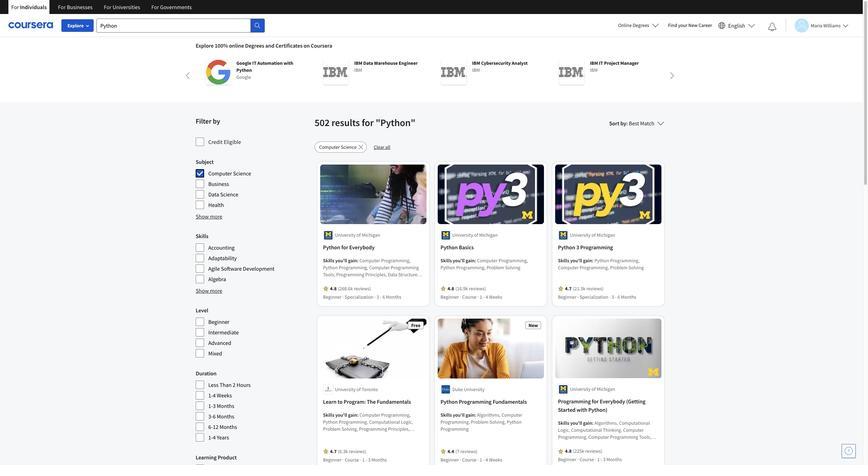 Task type: vqa. For each thing, say whether or not it's contained in the screenshot.


Task type: locate. For each thing, give the bounding box(es) containing it.
show more for algebra
[[196, 288, 222, 295]]

it inside google it automation with python google
[[252, 60, 256, 66]]

data inside subject group
[[208, 191, 219, 198]]

0 vertical spatial weeks
[[489, 294, 502, 301]]

6-12 months
[[208, 424, 237, 431]]

more
[[210, 213, 222, 220], [210, 288, 222, 295]]

solving inside computer programming, python programming, problem solving
[[505, 265, 520, 271]]

career
[[699, 22, 712, 28]]

2 show more button from the top
[[196, 287, 222, 295]]

python inside python programming, computer programming, problem solving
[[595, 258, 609, 264]]

beginner · specialization · 3 - 6 months down 4.7 (21.3k reviews)
[[558, 294, 636, 301]]

problem inside computer programming, python programming, problem solving
[[487, 265, 504, 271]]

: down python basics link
[[475, 258, 476, 264]]

1 beginner · specialization · 3 - 6 months from the left
[[323, 294, 401, 301]]

problem down python programming fundamentals
[[471, 419, 488, 426]]

specialization down 4.7 (21.3k reviews)
[[580, 294, 608, 301]]

2 specialization from the left
[[580, 294, 608, 301]]

0 vertical spatial beginner · course · 1 - 4 weeks
[[441, 294, 502, 301]]

1 beginner · course · 1 - 4 weeks from the top
[[441, 294, 502, 301]]

solving for python basics
[[505, 265, 520, 271]]

4.8 for python basics
[[448, 286, 454, 292]]

4.8 left (16.9k
[[448, 286, 454, 292]]

beginner · course · 1 - 4 weeks
[[441, 294, 502, 301], [441, 457, 502, 464]]

2 horizontal spatial for
[[592, 399, 599, 406]]

1 show more from the top
[[196, 213, 222, 220]]

logic, up the critical
[[401, 419, 413, 426]]

english button
[[716, 14, 758, 37]]

2 show from the top
[[196, 288, 209, 295]]

university of michigan up basics in the right of the page
[[452, 232, 498, 239]]

credit
[[208, 139, 223, 146]]

1-3 months
[[208, 403, 234, 410]]

gain for programming for everybody (getting started with python)
[[583, 421, 592, 427]]

0 vertical spatial new
[[688, 22, 698, 28]]

by for filter
[[213, 117, 220, 126]]

computer up the (21.3k at the bottom right of page
[[558, 265, 579, 271]]

beginner for python basics
[[441, 294, 459, 301]]

science inside computer science button
[[341, 144, 357, 150]]

programming, down program:
[[339, 419, 368, 426]]

engineer
[[399, 60, 418, 66]]

4.8 (225k reviews)
[[565, 449, 602, 455]]

python 3 programming link
[[558, 244, 659, 252]]

show more
[[196, 213, 222, 220], [196, 288, 222, 295]]

beginner · course · 1 - 3 months for fundamentals
[[323, 457, 387, 464]]

3 ibm image from the left
[[559, 60, 584, 85]]

2 vertical spatial for
[[592, 399, 599, 406]]

skills you'll gain : down python basics
[[441, 258, 477, 264]]

duration
[[196, 370, 217, 377]]

for universities
[[104, 4, 140, 11]]

ibm it project manager ibm
[[590, 60, 639, 73]]

0 horizontal spatial data
[[208, 191, 219, 198]]

(225k
[[573, 449, 584, 455]]

1 vertical spatial 1-
[[208, 403, 213, 410]]

michigan up python for everybody link on the left bottom of page
[[362, 232, 380, 239]]

1 horizontal spatial degrees
[[633, 22, 649, 28]]

1 vertical spatial google
[[236, 74, 251, 80]]

1 horizontal spatial solving,
[[489, 419, 506, 426]]

0 horizontal spatial solving
[[505, 265, 520, 271]]

1 vertical spatial logic,
[[558, 428, 570, 434]]

4.7 (21.3k reviews)
[[565, 286, 604, 292]]

1 for from the left
[[11, 4, 19, 11]]

beginner · specialization · 3 - 6 months down 4.8 (268.6k reviews)
[[323, 294, 401, 301]]

algorithms,
[[477, 412, 501, 419], [595, 421, 618, 427], [375, 440, 399, 447]]

reviews) right (6.3k
[[349, 449, 366, 455]]

degrees
[[633, 22, 649, 28], [245, 42, 264, 49]]

algorithms, inside the algorithms, computer programming, problem solving, python programming
[[477, 412, 501, 419]]

beginner down (16.9k
[[441, 294, 459, 301]]

more down 'algebra'
[[210, 288, 222, 295]]

algorithms, down the critical
[[375, 440, 399, 447]]

502
[[315, 116, 330, 129]]

0 vertical spatial 1-
[[208, 392, 213, 400]]

1 vertical spatial more
[[210, 288, 222, 295]]

0 horizontal spatial 6
[[213, 414, 216, 421]]

1 vertical spatial explore
[[196, 42, 214, 49]]

university up basics in the right of the page
[[452, 232, 473, 239]]

4.8
[[330, 286, 337, 292], [448, 286, 454, 292], [565, 449, 572, 455]]

thinking, right the critical
[[402, 433, 422, 440]]

python inside computer programming, python programming, computational logic, problem solving, programming principles, computer programming tools, critical thinking, computational thinking, algorithms, mathematics
[[323, 419, 338, 426]]

programming up python programming, computer programming, problem solving
[[580, 244, 613, 251]]

solving, up 4.7 (6.3k reviews)
[[342, 426, 358, 433]]

help center image
[[845, 448, 853, 456]]

python
[[236, 67, 252, 73], [323, 244, 340, 251], [441, 244, 458, 251], [558, 244, 575, 251], [595, 258, 609, 264], [441, 265, 455, 271], [441, 399, 458, 406], [323, 419, 338, 426], [507, 419, 522, 426], [558, 449, 573, 455]]

1 horizontal spatial specialization
[[580, 294, 608, 301]]

4.8 up theoretical
[[565, 449, 572, 455]]

skills you'll gain : down to at the left of page
[[323, 412, 360, 419]]

credit eligible
[[208, 139, 241, 146]]

0 horizontal spatial for
[[341, 244, 348, 251]]

beginner · specialization · 3 - 6 months for everybody
[[323, 294, 401, 301]]

0 vertical spatial computer science
[[319, 144, 357, 150]]

0 vertical spatial google
[[236, 60, 251, 66]]

(getting
[[626, 399, 646, 406]]

0 vertical spatial everybody
[[349, 244, 375, 251]]

2 vertical spatial 1-
[[208, 435, 213, 442]]

university up to at the left of page
[[335, 387, 356, 393]]

0 horizontal spatial tools,
[[374, 433, 386, 440]]

2 solving from the left
[[629, 265, 644, 271]]

principles, inside computer programming, python programming, computational logic, problem solving, programming principles, computer programming tools, critical thinking, computational thinking, algorithms, mathematics
[[388, 426, 410, 433]]

0 horizontal spatial fundamentals
[[377, 399, 411, 406]]

1 vertical spatial show more button
[[196, 287, 222, 295]]

: down python programming fundamentals
[[475, 412, 476, 419]]

1 horizontal spatial 6
[[383, 294, 385, 301]]

new inside "link"
[[688, 22, 698, 28]]

0 horizontal spatial with
[[284, 60, 293, 66]]

-
[[380, 294, 382, 301], [483, 294, 485, 301], [615, 294, 617, 301], [366, 457, 367, 464], [483, 457, 485, 464], [601, 457, 602, 464]]

skills for learn to program: the fundamentals
[[323, 412, 334, 419]]

0 vertical spatial solving,
[[489, 419, 506, 426]]

of
[[357, 232, 361, 239], [474, 232, 478, 239], [592, 232, 596, 239], [357, 387, 361, 393], [592, 387, 596, 393]]

4 for from the left
[[151, 4, 159, 11]]

beginner down mathematics
[[323, 457, 342, 464]]

manager
[[620, 60, 639, 66]]

0 vertical spatial algorithms,
[[477, 412, 501, 419]]

skills for python basics
[[441, 258, 452, 264]]

show for health
[[196, 213, 209, 220]]

basics
[[459, 244, 474, 251]]

algorithms, down python)
[[595, 421, 618, 427]]

0 horizontal spatial specialization
[[345, 294, 373, 301]]

1 horizontal spatial everybody
[[600, 399, 625, 406]]

0 vertical spatial 4.7
[[565, 286, 572, 292]]

started
[[558, 407, 576, 414]]

solving,
[[489, 419, 506, 426], [342, 426, 358, 433], [577, 442, 593, 448]]

1 vertical spatial show
[[196, 288, 209, 295]]

- for python 3 programming
[[615, 294, 617, 301]]

3 1- from the top
[[208, 435, 213, 442]]

0 horizontal spatial algorithms,
[[375, 440, 399, 447]]

problem up mathematics
[[323, 426, 341, 433]]

1-4 years
[[208, 435, 229, 442]]

1 horizontal spatial software
[[604, 449, 622, 455]]

you'll for python 3 programming
[[570, 258, 582, 264]]

course for for
[[580, 457, 594, 464]]

ibm image
[[323, 60, 349, 85], [441, 60, 466, 85], [559, 60, 584, 85]]

for
[[362, 116, 374, 129], [341, 244, 348, 251], [592, 399, 599, 406]]

1 horizontal spatial logic,
[[558, 428, 570, 434]]

1- for 1-3 months
[[208, 403, 213, 410]]

programming, up (7
[[441, 419, 470, 426]]

2 it from the left
[[599, 60, 603, 66]]

degrees inside online degrees dropdown button
[[633, 22, 649, 28]]

filter by
[[196, 117, 220, 126]]

show down health on the left
[[196, 213, 209, 220]]

: for learn to program: the fundamentals
[[357, 412, 359, 419]]

computer inside python programming, computer programming, problem solving
[[558, 265, 579, 271]]

cybersecurity
[[481, 60, 511, 66]]

1 horizontal spatial beginner · specialization · 3 - 6 months
[[558, 294, 636, 301]]

2 beginner · course · 1 - 4 weeks from the top
[[441, 457, 502, 464]]

programming up the critical
[[359, 426, 387, 433]]

1 vertical spatial degrees
[[245, 42, 264, 49]]

tools, left the critical
[[374, 433, 386, 440]]

0 vertical spatial explore
[[68, 22, 84, 29]]

1 horizontal spatial data
[[363, 60, 373, 66]]

for for programming for everybody (getting started with python)
[[592, 399, 599, 406]]

4.8 left (268.6k
[[330, 286, 337, 292]]

gain for python programming fundamentals
[[466, 412, 475, 419]]

university
[[335, 232, 356, 239], [452, 232, 473, 239], [570, 232, 591, 239], [335, 387, 356, 393], [464, 387, 485, 393], [570, 387, 591, 393]]

weeks
[[489, 294, 502, 301], [217, 392, 232, 400], [489, 457, 502, 464]]

show more down 'algebra'
[[196, 288, 222, 295]]

reviews)
[[354, 286, 371, 292], [469, 286, 486, 292], [586, 286, 604, 292], [349, 449, 366, 455], [460, 449, 478, 455], [585, 449, 602, 455]]

with inside google it automation with python google
[[284, 60, 293, 66]]

for left businesses
[[58, 4, 66, 11]]

programming up started
[[558, 399, 591, 406]]

4.7 left (6.3k
[[330, 449, 337, 455]]

everybody for programming
[[600, 399, 625, 406]]

agile
[[208, 266, 220, 273]]

0 horizontal spatial everybody
[[349, 244, 375, 251]]

problem inside the algorithms, computer programming, problem solving, python programming
[[471, 419, 488, 426]]

1 horizontal spatial algorithms,
[[477, 412, 501, 419]]

computational down the (getting
[[619, 421, 650, 427]]

None search field
[[96, 18, 265, 32]]

1 1- from the top
[[208, 392, 213, 400]]

1 horizontal spatial solving
[[629, 265, 644, 271]]

3
[[576, 244, 579, 251], [377, 294, 379, 301], [612, 294, 614, 301], [213, 403, 216, 410], [368, 457, 371, 464], [603, 457, 606, 464]]

0 horizontal spatial principles,
[[388, 426, 410, 433]]

2 google from the top
[[236, 74, 251, 80]]

duke university
[[452, 387, 485, 393]]

0 horizontal spatial it
[[252, 60, 256, 66]]

skills you'll gain : for python 3 programming
[[558, 258, 595, 264]]

software down adaptability at bottom
[[221, 266, 242, 273]]

2 for from the left
[[58, 4, 66, 11]]

1 horizontal spatial fundamentals
[[493, 399, 527, 406]]

1 beginner · course · 1 - 3 months from the left
[[323, 457, 387, 464]]

university for programming for everybody (getting started with python)
[[570, 387, 591, 393]]

1 horizontal spatial beginner · course · 1 - 3 months
[[558, 457, 622, 464]]

2 more from the top
[[210, 288, 222, 295]]

algorithms, for everybody
[[595, 421, 618, 427]]

: for python 3 programming
[[592, 258, 594, 264]]

michigan up python basics link
[[479, 232, 498, 239]]

reviews) right (268.6k
[[354, 286, 371, 292]]

1 horizontal spatial with
[[577, 407, 587, 414]]

6 inside duration group
[[213, 414, 216, 421]]

beginner · specialization · 3 - 6 months
[[323, 294, 401, 301], [558, 294, 636, 301]]

0 horizontal spatial beginner · specialization · 3 - 6 months
[[323, 294, 401, 301]]

more for health
[[210, 213, 222, 220]]

1 horizontal spatial 4.8
[[448, 286, 454, 292]]

1 horizontal spatial explore
[[196, 42, 214, 49]]

course for basics
[[462, 294, 477, 301]]

0 vertical spatial degrees
[[633, 22, 649, 28]]

2 horizontal spatial ibm image
[[559, 60, 584, 85]]

beginner down 4.4
[[441, 457, 459, 464]]

gain down program:
[[348, 412, 357, 419]]

1 more from the top
[[210, 213, 222, 220]]

3 for from the left
[[104, 4, 111, 11]]

2 horizontal spatial 6
[[618, 294, 620, 301]]

google down online
[[236, 60, 251, 66]]

0 horizontal spatial 4.8
[[330, 286, 337, 292]]

computer inside the algorithms, computer programming, problem solving, python programming
[[502, 412, 522, 419]]

advanced
[[208, 340, 231, 347]]

: for python basics
[[475, 258, 476, 264]]

of for programming for everybody (getting started with python)
[[592, 387, 596, 393]]

skills you'll gain : down started
[[558, 421, 595, 427]]

4.8 for programming for everybody (getting started with python)
[[565, 449, 572, 455]]

ibm
[[354, 60, 362, 66], [472, 60, 480, 66], [590, 60, 598, 66], [354, 67, 362, 73], [472, 67, 480, 73], [590, 67, 598, 73]]

2 vertical spatial algorithms,
[[375, 440, 399, 447]]

online degrees
[[618, 22, 649, 28]]

1 vertical spatial solving,
[[342, 426, 358, 433]]

beginner · specialization · 3 - 6 months for programming
[[558, 294, 636, 301]]

gain down python)
[[583, 421, 592, 427]]

reviews) for python programming fundamentals
[[460, 449, 478, 455]]

logic, inside computer programming, python programming, computational logic, problem solving, programming principles, computer programming tools, critical thinking, computational thinking, algorithms, mathematics
[[401, 419, 413, 426]]

1 horizontal spatial it
[[599, 60, 603, 66]]

learning product
[[196, 455, 237, 462]]

1- down 6-
[[208, 435, 213, 442]]

0 horizontal spatial computer science
[[208, 170, 251, 177]]

specialization
[[345, 294, 373, 301], [580, 294, 608, 301]]

1 horizontal spatial new
[[688, 22, 698, 28]]

0 horizontal spatial beginner · course · 1 - 3 months
[[323, 457, 387, 464]]

1 solving from the left
[[505, 265, 520, 271]]

beginner · course · 1 - 3 months down 4.7 (6.3k reviews)
[[323, 457, 387, 464]]

by right sort
[[620, 120, 626, 127]]

1 vertical spatial principles,
[[623, 442, 645, 448]]

for left individuals
[[11, 4, 19, 11]]

gain down basics in the right of the page
[[466, 258, 475, 264]]

4
[[486, 294, 488, 301], [213, 392, 216, 400], [213, 435, 216, 442], [486, 457, 488, 464]]

thinking, up 4.7 (6.3k reviews)
[[355, 440, 374, 447]]

to
[[338, 399, 343, 406]]

of up python for everybody
[[357, 232, 361, 239]]

2 vertical spatial weeks
[[489, 457, 502, 464]]

reviews) for programming for everybody (getting started with python)
[[585, 449, 602, 455]]

for for python for everybody
[[341, 244, 348, 251]]

individuals
[[20, 4, 47, 11]]

solving, inside algorithms, computational logic, computational thinking, computer programming, computer programming tools, problem solving, programming principles, python programming, software engineering, theoretical computer science
[[577, 442, 593, 448]]

skills
[[196, 233, 208, 240], [323, 258, 334, 264], [441, 258, 452, 264], [558, 258, 569, 264], [323, 412, 334, 419], [441, 412, 452, 419], [558, 421, 569, 427]]

python 3 programming
[[558, 244, 613, 251]]

degrees left 'and'
[[245, 42, 264, 49]]

it for automation
[[252, 60, 256, 66]]

for inside programming for everybody (getting started with python)
[[592, 399, 599, 406]]

with
[[284, 60, 293, 66], [577, 407, 587, 414]]

of left toronto
[[357, 387, 361, 393]]

algorithms, inside algorithms, computational logic, computational thinking, computer programming, computer programming tools, problem solving, programming principles, python programming, software engineering, theoretical computer science
[[595, 421, 618, 427]]

0 horizontal spatial new
[[529, 323, 538, 329]]

0 vertical spatial more
[[210, 213, 222, 220]]

learning product group
[[196, 454, 310, 466]]

0 horizontal spatial ibm image
[[323, 60, 349, 85]]

1 vertical spatial weeks
[[217, 392, 232, 400]]

0 horizontal spatial 4.7
[[330, 449, 337, 455]]

tools, up engineering,
[[639, 435, 651, 441]]

1 fundamentals from the left
[[377, 399, 411, 406]]

1- up the 3- at the left of the page
[[208, 403, 213, 410]]

solving, inside computer programming, python programming, computational logic, problem solving, programming principles, computer programming tools, critical thinking, computational thinking, algorithms, mathematics
[[342, 426, 358, 433]]

1 vertical spatial data
[[208, 191, 219, 198]]

principles, up the critical
[[388, 426, 410, 433]]

0 vertical spatial logic,
[[401, 419, 413, 426]]

data inside ibm data warehouse engineer ibm
[[363, 60, 373, 66]]

university up the python 3 programming
[[570, 232, 591, 239]]

0 horizontal spatial explore
[[68, 22, 84, 29]]

for left governments
[[151, 4, 159, 11]]

everybody inside programming for everybody (getting started with python)
[[600, 399, 625, 406]]

michigan for programming for everybody (getting started with python)
[[597, 387, 615, 393]]

1 horizontal spatial ibm image
[[441, 60, 466, 85]]

algorithms, down python programming fundamentals link
[[477, 412, 501, 419]]

python inside google it automation with python google
[[236, 67, 252, 73]]

0 horizontal spatial software
[[221, 266, 242, 273]]

2 vertical spatial solving,
[[577, 442, 593, 448]]

beginner · course · 1 - 4 weeks down 4.8 (16.9k reviews)
[[441, 294, 502, 301]]

problem down python 3 programming link at bottom
[[610, 265, 628, 271]]

gain down the python 3 programming
[[583, 258, 592, 264]]

explore for explore
[[68, 22, 84, 29]]

beginner for programming for everybody (getting started with python)
[[558, 457, 577, 464]]

·
[[342, 294, 344, 301], [374, 294, 376, 301], [460, 294, 461, 301], [477, 294, 479, 301], [577, 294, 579, 301], [609, 294, 611, 301], [342, 457, 344, 464], [360, 457, 361, 464], [460, 457, 461, 464], [477, 457, 479, 464], [577, 457, 579, 464], [595, 457, 596, 464]]

university up python for everybody
[[335, 232, 356, 239]]

michigan for python 3 programming
[[597, 232, 615, 239]]

1 horizontal spatial principles,
[[623, 442, 645, 448]]

computer science up business
[[208, 170, 251, 177]]

programming, up the critical
[[381, 412, 411, 419]]

university of michigan for python basics
[[452, 232, 498, 239]]

solving inside python programming, computer programming, problem solving
[[629, 265, 644, 271]]

beginner up intermediate
[[208, 319, 229, 326]]

accounting
[[208, 244, 235, 251]]

degrees right "online" in the top of the page
[[633, 22, 649, 28]]

programming up 4.8 (225k reviews) at the bottom of the page
[[594, 442, 622, 448]]

it for project
[[599, 60, 603, 66]]

"python"
[[376, 116, 415, 129]]

show more button down 'algebra'
[[196, 287, 222, 295]]

1 show more button from the top
[[196, 213, 222, 221]]

specialization down 4.8 (268.6k reviews)
[[345, 294, 373, 301]]

algorithms, computer programming, problem solving, python programming
[[441, 412, 522, 433]]

1 horizontal spatial by
[[620, 120, 626, 127]]

explore inside popup button
[[68, 22, 84, 29]]

problem up (225k
[[558, 442, 576, 448]]

principles,
[[388, 426, 410, 433], [623, 442, 645, 448]]

of for learn to program: the fundamentals
[[357, 387, 361, 393]]

4.7 left the (21.3k at the bottom right of page
[[565, 286, 572, 292]]

:
[[626, 120, 628, 127], [357, 258, 359, 264], [475, 258, 476, 264], [592, 258, 594, 264], [357, 412, 359, 419], [475, 412, 476, 419], [592, 421, 594, 427]]

2 ibm image from the left
[[441, 60, 466, 85]]

python inside computer programming, python programming, problem solving
[[441, 265, 455, 271]]

1 vertical spatial beginner · course · 1 - 4 weeks
[[441, 457, 502, 464]]

williams
[[823, 22, 841, 29]]

1 it from the left
[[252, 60, 256, 66]]

explore down for businesses
[[68, 22, 84, 29]]

thinking, inside algorithms, computational logic, computational thinking, computer programming, computer programming tools, problem solving, programming principles, python programming, software engineering, theoretical computer science
[[603, 428, 622, 434]]

1 vertical spatial 4.7
[[330, 449, 337, 455]]

course for programming
[[462, 457, 477, 464]]

online degrees button
[[613, 18, 665, 33]]

it inside "ibm it project manager ibm"
[[599, 60, 603, 66]]

1 specialization from the left
[[345, 294, 373, 301]]

beginner for python 3 programming
[[558, 294, 577, 301]]

1 vertical spatial algorithms,
[[595, 421, 618, 427]]

skills for python programming fundamentals
[[441, 412, 452, 419]]

reviews) right (16.9k
[[469, 286, 486, 292]]

coursera
[[311, 42, 332, 49]]

logic, inside algorithms, computational logic, computational thinking, computer programming, computer programming tools, problem solving, programming principles, python programming, software engineering, theoretical computer science
[[558, 428, 570, 434]]

you'll down 'duke'
[[453, 412, 465, 419]]

show more button for health
[[196, 213, 222, 221]]

your
[[678, 22, 687, 28]]

google right google image
[[236, 74, 251, 80]]

1 vertical spatial show more
[[196, 288, 222, 295]]

4.7 (6.3k reviews)
[[330, 449, 366, 455]]

solving for python 3 programming
[[629, 265, 644, 271]]

problem inside algorithms, computational logic, computational thinking, computer programming, computer programming tools, problem solving, programming principles, python programming, software engineering, theoretical computer science
[[558, 442, 576, 448]]

1 show from the top
[[196, 213, 209, 220]]

computer inside button
[[319, 144, 340, 150]]

1- for 1-4 years
[[208, 435, 213, 442]]

1- for 1-4 weeks
[[208, 392, 213, 400]]

solving down python basics link
[[505, 265, 520, 271]]

software inside skills group
[[221, 266, 242, 273]]

python inside algorithms, computational logic, computational thinking, computer programming, computer programming tools, problem solving, programming principles, python programming, software engineering, theoretical computer science
[[558, 449, 573, 455]]

python basics
[[441, 244, 474, 251]]

2 show more from the top
[[196, 288, 222, 295]]

programming, down python 3 programming link at bottom
[[610, 258, 640, 264]]

0 vertical spatial data
[[363, 60, 373, 66]]

beginner down (268.6k
[[323, 294, 342, 301]]

2 beginner · specialization · 3 - 6 months from the left
[[558, 294, 636, 301]]

1 vertical spatial everybody
[[600, 399, 625, 406]]

explore left 100%
[[196, 42, 214, 49]]

of up programming for everybody (getting started with python)
[[592, 387, 596, 393]]

1 for basics
[[480, 294, 482, 301]]

science
[[341, 144, 357, 150], [233, 170, 251, 177], [220, 191, 238, 198], [604, 456, 620, 462]]

engineering,
[[623, 449, 649, 455]]

2 horizontal spatial solving,
[[577, 442, 593, 448]]

0 vertical spatial with
[[284, 60, 293, 66]]

2 horizontal spatial thinking,
[[603, 428, 622, 434]]

computer down 502
[[319, 144, 340, 150]]

with down certificates
[[284, 60, 293, 66]]

computer science down results
[[319, 144, 357, 150]]

programming, inside the algorithms, computer programming, problem solving, python programming
[[441, 419, 470, 426]]

data left warehouse
[[363, 60, 373, 66]]

1 horizontal spatial for
[[362, 116, 374, 129]]

2 horizontal spatial 4.8
[[565, 449, 572, 455]]

data up health on the left
[[208, 191, 219, 198]]

for left universities
[[104, 4, 111, 11]]

1-
[[208, 392, 213, 400], [208, 403, 213, 410], [208, 435, 213, 442]]

0 vertical spatial principles,
[[388, 426, 410, 433]]

1 horizontal spatial 4.7
[[565, 286, 572, 292]]

1 vertical spatial with
[[577, 407, 587, 414]]

more for algebra
[[210, 288, 222, 295]]

university for learn to program: the fundamentals
[[335, 387, 356, 393]]

computer inside subject group
[[208, 170, 232, 177]]

2 beginner · course · 1 - 3 months from the left
[[558, 457, 622, 464]]

software inside algorithms, computational logic, computational thinking, computer programming, computer programming tools, problem solving, programming principles, python programming, software engineering, theoretical computer science
[[604, 449, 622, 455]]

gain down python for everybody
[[348, 258, 357, 264]]

logic,
[[401, 419, 413, 426], [558, 428, 570, 434]]

course down 4.4 (7 reviews)
[[462, 457, 477, 464]]

you'll down the python 3 programming
[[570, 258, 582, 264]]

warehouse
[[374, 60, 398, 66]]

0 vertical spatial software
[[221, 266, 242, 273]]

with right started
[[577, 407, 587, 414]]

gain for python basics
[[466, 258, 475, 264]]

it
[[252, 60, 256, 66], [599, 60, 603, 66]]

1 vertical spatial computer science
[[208, 170, 251, 177]]

0 horizontal spatial degrees
[[245, 42, 264, 49]]

1 ibm image from the left
[[323, 60, 349, 85]]

thinking, down "programming for everybody (getting started with python)" link
[[603, 428, 622, 434]]

programming inside the algorithms, computer programming, problem solving, python programming
[[441, 426, 469, 433]]

0 horizontal spatial logic,
[[401, 419, 413, 426]]

computer programming, python programming, computational logic, problem solving, programming principles, computer programming tools, critical thinking, computational thinking, algorithms, mathematics
[[323, 412, 422, 454]]

show more button down health on the left
[[196, 213, 222, 221]]

tools,
[[374, 433, 386, 440], [639, 435, 651, 441]]

1 google from the top
[[236, 60, 251, 66]]

0 vertical spatial show
[[196, 213, 209, 220]]

0 horizontal spatial by
[[213, 117, 220, 126]]

theoretical
[[558, 456, 581, 462]]

course for to
[[345, 457, 359, 464]]

of for python basics
[[474, 232, 478, 239]]

show for algebra
[[196, 288, 209, 295]]

programming, up theoretical
[[574, 449, 603, 455]]

1 vertical spatial new
[[529, 323, 538, 329]]

2 1- from the top
[[208, 403, 213, 410]]

beginner · course · 1 - 3 months
[[323, 457, 387, 464], [558, 457, 622, 464]]

(6.3k
[[338, 449, 348, 455]]

- for programming for everybody (getting started with python)
[[601, 457, 602, 464]]



Task type: describe. For each thing, give the bounding box(es) containing it.
university for python for everybody
[[335, 232, 356, 239]]

filter
[[196, 117, 211, 126]]

all
[[385, 144, 390, 150]]

adaptability
[[208, 255, 237, 262]]

you'll down python for everybody
[[335, 258, 347, 264]]

skills you'll gain : down python for everybody
[[323, 258, 360, 264]]

weeks inside duration group
[[217, 392, 232, 400]]

beginner · course · 1 - 4 weeks for programming
[[441, 457, 502, 464]]

skills you'll gain : for python basics
[[441, 258, 477, 264]]

and
[[265, 42, 274, 49]]

beginner for learn to program: the fundamentals
[[323, 457, 342, 464]]

data science
[[208, 191, 238, 198]]

google it automation with python google
[[236, 60, 293, 80]]

programming up engineering,
[[610, 435, 638, 441]]

programming, up (225k
[[558, 435, 587, 441]]

critical
[[387, 433, 401, 440]]

- for python basics
[[483, 294, 485, 301]]

python inside the algorithms, computer programming, problem solving, python programming
[[507, 419, 522, 426]]

find
[[668, 22, 677, 28]]

2
[[233, 382, 235, 389]]

: for python programming fundamentals
[[475, 412, 476, 419]]

duke
[[452, 387, 463, 393]]

tools, inside algorithms, computational logic, computational thinking, computer programming, computer programming tools, problem solving, programming principles, python programming, software engineering, theoretical computer science
[[639, 435, 651, 441]]

(21.3k
[[573, 286, 585, 292]]

python programming fundamentals
[[441, 399, 527, 406]]

: for programming for everybody (getting started with python)
[[592, 421, 594, 427]]

you'll for learn to program: the fundamentals
[[335, 412, 347, 419]]

subject
[[196, 159, 214, 166]]

sort by : best match
[[609, 120, 654, 127]]

skills for programming for everybody (getting started with python)
[[558, 421, 569, 427]]

university for python basics
[[452, 232, 473, 239]]

ibm image for ibm cybersecurity analyst ibm
[[441, 60, 466, 85]]

skills you'll gain : for learn to program: the fundamentals
[[323, 412, 360, 419]]

4.4 (7 reviews)
[[448, 449, 478, 455]]

502 results for "python"
[[315, 116, 415, 129]]

0 vertical spatial for
[[362, 116, 374, 129]]

1-4 weeks
[[208, 392, 232, 400]]

algebra
[[208, 276, 226, 283]]

programming up 4.7 (6.3k reviews)
[[345, 433, 373, 440]]

match
[[640, 120, 654, 127]]

12
[[213, 424, 218, 431]]

than
[[220, 382, 232, 389]]

everybody for python
[[349, 244, 375, 251]]

hours
[[237, 382, 251, 389]]

python basics link
[[441, 244, 541, 252]]

reviews) for python for everybody
[[354, 286, 371, 292]]

universities
[[113, 4, 140, 11]]

6 for python 3 programming
[[618, 294, 620, 301]]

beginner for python for everybody
[[323, 294, 342, 301]]

science inside algorithms, computational logic, computational thinking, computer programming, computer programming tools, problem solving, programming principles, python programming, software engineering, theoretical computer science
[[604, 456, 620, 462]]

skills inside group
[[196, 233, 208, 240]]

sort
[[609, 120, 619, 127]]

university of michigan for python for everybody
[[335, 232, 380, 239]]

python for everybody
[[323, 244, 375, 251]]

michigan for python for everybody
[[362, 232, 380, 239]]

3 inside duration group
[[213, 403, 216, 410]]

: down python for everybody
[[357, 258, 359, 264]]

reviews) for python 3 programming
[[586, 286, 604, 292]]

4.8 (16.9k reviews)
[[448, 286, 486, 292]]

ibm image for ibm data warehouse engineer ibm
[[323, 60, 349, 85]]

for for businesses
[[58, 4, 66, 11]]

of for python 3 programming
[[592, 232, 596, 239]]

skills you'll gain : for python programming fundamentals
[[441, 412, 477, 419]]

find your new career link
[[665, 21, 716, 30]]

programming, down basics in the right of the page
[[456, 265, 486, 271]]

4.8 for python for everybody
[[330, 286, 337, 292]]

beginner inside level group
[[208, 319, 229, 326]]

level group
[[196, 307, 310, 358]]

analyst
[[512, 60, 528, 66]]

What do you want to learn? text field
[[96, 18, 251, 32]]

development
[[243, 266, 275, 273]]

on
[[304, 42, 310, 49]]

beginner for python programming fundamentals
[[441, 457, 459, 464]]

4.8 (268.6k reviews)
[[330, 286, 371, 292]]

show notifications image
[[768, 23, 777, 31]]

maria williams button
[[786, 18, 848, 32]]

for individuals
[[11, 4, 47, 11]]

principles, inside algorithms, computational logic, computational thinking, computer programming, computer programming tools, problem solving, programming principles, python programming, software engineering, theoretical computer science
[[623, 442, 645, 448]]

intermediate
[[208, 329, 239, 336]]

gain for learn to program: the fundamentals
[[348, 412, 357, 419]]

clear all
[[374, 144, 390, 150]]

explore for explore 100% online degrees and certificates on coursera
[[196, 42, 214, 49]]

weeks for python basics
[[489, 294, 502, 301]]

skills for python 3 programming
[[558, 258, 569, 264]]

computer inside computer programming, python programming, problem solving
[[477, 258, 498, 264]]

computational up the critical
[[369, 419, 400, 426]]

(7
[[456, 449, 459, 455]]

by for sort
[[620, 120, 626, 127]]

1 horizontal spatial thinking,
[[402, 433, 422, 440]]

toronto
[[362, 387, 378, 393]]

level
[[196, 307, 208, 314]]

maria williams
[[811, 22, 841, 29]]

python programming, computer programming, problem solving
[[558, 258, 644, 271]]

reviews) for learn to program: the fundamentals
[[349, 449, 366, 455]]

michigan for python basics
[[479, 232, 498, 239]]

automation
[[257, 60, 283, 66]]

find your new career
[[668, 22, 712, 28]]

banner navigation
[[6, 0, 197, 19]]

algorithms, for fundamentals
[[477, 412, 501, 419]]

100%
[[215, 42, 228, 49]]

university for python 3 programming
[[570, 232, 591, 239]]

of for python for everybody
[[357, 232, 361, 239]]

programming for everybody (getting started with python)
[[558, 399, 646, 414]]

mixed
[[208, 350, 222, 357]]

computer up mathematics
[[323, 433, 344, 440]]

6-
[[208, 424, 213, 431]]

reviews) for python basics
[[469, 286, 486, 292]]

specialization for programming
[[580, 294, 608, 301]]

computational up mathematics
[[323, 440, 354, 447]]

- for python for everybody
[[380, 294, 382, 301]]

algorithms, computational logic, computational thinking, computer programming, computer programming tools, problem solving, programming principles, python programming, software engineering, theoretical computer science
[[558, 421, 651, 462]]

2 fundamentals from the left
[[493, 399, 527, 406]]

3-6 months
[[208, 414, 234, 421]]

3-
[[208, 414, 213, 421]]

with inside programming for everybody (getting started with python)
[[577, 407, 587, 414]]

computer up engineering,
[[623, 428, 644, 434]]

online
[[618, 22, 632, 28]]

project
[[604, 60, 619, 66]]

1 for programming
[[480, 457, 482, 464]]

computer down the the on the bottom of the page
[[360, 412, 380, 419]]

for for governments
[[151, 4, 159, 11]]

weeks for python programming fundamentals
[[489, 457, 502, 464]]

you'll for programming for everybody (getting started with python)
[[570, 421, 582, 427]]

python)
[[588, 407, 607, 414]]

certificates
[[275, 42, 303, 49]]

gain for python 3 programming
[[583, 258, 592, 264]]

free
[[411, 323, 421, 329]]

0 horizontal spatial thinking,
[[355, 440, 374, 447]]

results
[[332, 116, 360, 129]]

learn
[[323, 399, 337, 406]]

show more for health
[[196, 213, 222, 220]]

skills group
[[196, 232, 310, 284]]

programming for everybody (getting started with python) link
[[558, 398, 659, 415]]

algorithms, inside computer programming, python programming, computational logic, problem solving, programming principles, computer programming tools, critical thinking, computational thinking, algorithms, mathematics
[[375, 440, 399, 447]]

computational up 4.8 (225k reviews) at the bottom of the page
[[571, 428, 602, 434]]

coursera image
[[8, 20, 53, 31]]

less
[[208, 382, 218, 389]]

tools, inside computer programming, python programming, computational logic, problem solving, programming principles, computer programming tools, critical thinking, computational thinking, algorithms, mathematics
[[374, 433, 386, 440]]

programming down duke university
[[459, 399, 492, 406]]

the
[[367, 399, 376, 406]]

skills you'll gain : for programming for everybody (getting started with python)
[[558, 421, 595, 427]]

computer science inside subject group
[[208, 170, 251, 177]]

subject group
[[196, 158, 310, 210]]

specialization for everybody
[[345, 294, 373, 301]]

1 for for
[[597, 457, 600, 464]]

programming, down python basics link
[[499, 258, 528, 264]]

- for learn to program: the fundamentals
[[366, 457, 367, 464]]

problem inside python programming, computer programming, problem solving
[[610, 265, 628, 271]]

(268.6k
[[338, 286, 353, 292]]

6 for python for everybody
[[383, 294, 385, 301]]

less than 2 hours
[[208, 382, 251, 389]]

learning
[[196, 455, 217, 462]]

ibm data warehouse engineer ibm
[[354, 60, 418, 73]]

: left best
[[626, 120, 628, 127]]

4.4
[[448, 449, 454, 455]]

for for individuals
[[11, 4, 19, 11]]

university up python programming fundamentals
[[464, 387, 485, 393]]

you'll for python basics
[[453, 258, 465, 264]]

learn to program: the fundamentals link
[[323, 398, 424, 406]]

4.7 for python
[[565, 286, 572, 292]]

years
[[217, 435, 229, 442]]

online
[[229, 42, 244, 49]]

ibm image for ibm it project manager ibm
[[559, 60, 584, 85]]

computer programming, python programming, problem solving
[[441, 258, 528, 271]]

duration group
[[196, 370, 310, 443]]

for for universities
[[104, 4, 111, 11]]

you'll for python programming fundamentals
[[453, 412, 465, 419]]

programming, down the python 3 programming
[[580, 265, 609, 271]]

problem inside computer programming, python programming, computational logic, problem solving, programming principles, computer programming tools, critical thinking, computational thinking, algorithms, mathematics
[[323, 426, 341, 433]]

health
[[208, 202, 224, 209]]

explore 100% online degrees and certificates on coursera
[[196, 42, 332, 49]]

computer up 4.8 (225k reviews) at the bottom of the page
[[588, 435, 609, 441]]

clear
[[374, 144, 384, 150]]

computer down 4.8 (225k reviews) at the bottom of the page
[[582, 456, 603, 462]]

university of michigan for python 3 programming
[[570, 232, 615, 239]]

university of michigan for programming for everybody (getting started with python)
[[570, 387, 615, 393]]

programming inside programming for everybody (getting started with python)
[[558, 399, 591, 406]]

python programming fundamentals link
[[441, 398, 541, 406]]

business
[[208, 181, 229, 188]]

google image
[[206, 60, 231, 85]]

solving, inside the algorithms, computer programming, problem solving, python programming
[[489, 419, 506, 426]]

- for python programming fundamentals
[[483, 457, 485, 464]]

show more button for algebra
[[196, 287, 222, 295]]

python for everybody link
[[323, 244, 424, 252]]

beginner · course · 1 - 4 weeks for basics
[[441, 294, 502, 301]]

computer science inside button
[[319, 144, 357, 150]]

agile software development
[[208, 266, 275, 273]]

4.7 for learn
[[330, 449, 337, 455]]

1 for to
[[362, 457, 365, 464]]

explore button
[[61, 19, 94, 32]]



